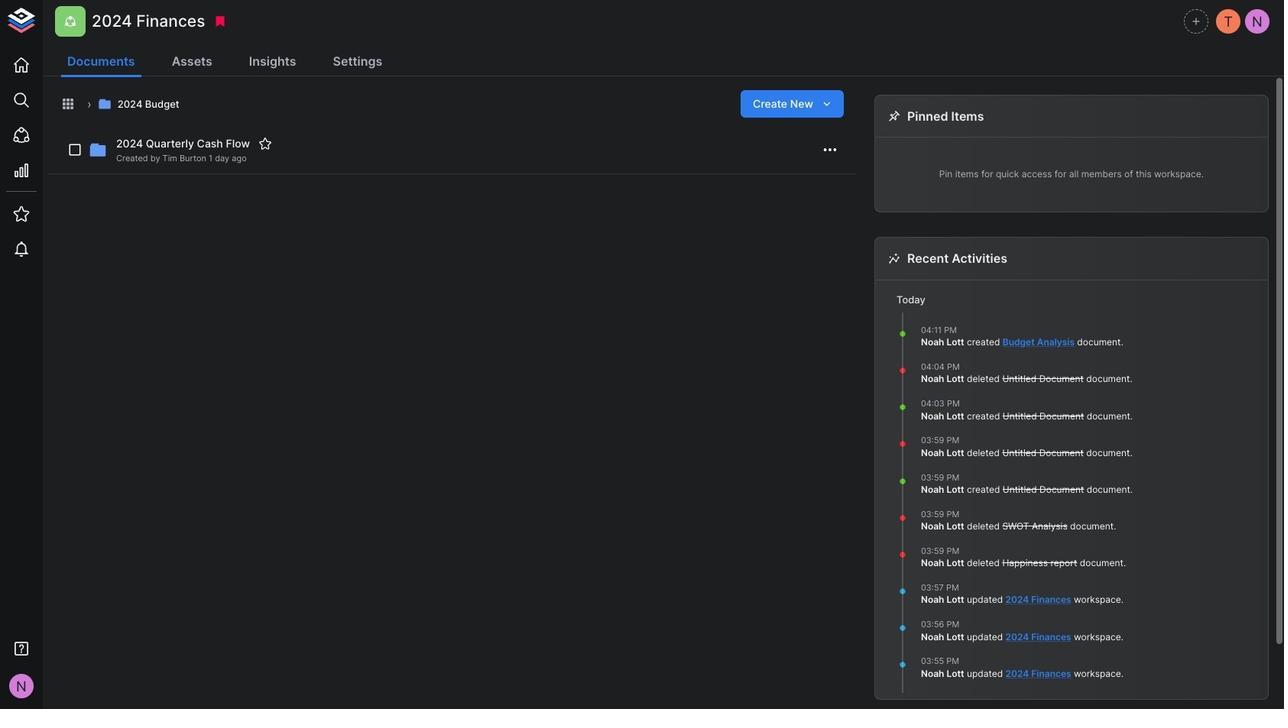 Task type: vqa. For each thing, say whether or not it's contained in the screenshot.
Remove Bookmark icon
yes



Task type: describe. For each thing, give the bounding box(es) containing it.
remove bookmark image
[[214, 15, 227, 28]]



Task type: locate. For each thing, give the bounding box(es) containing it.
favorite image
[[258, 137, 272, 151]]



